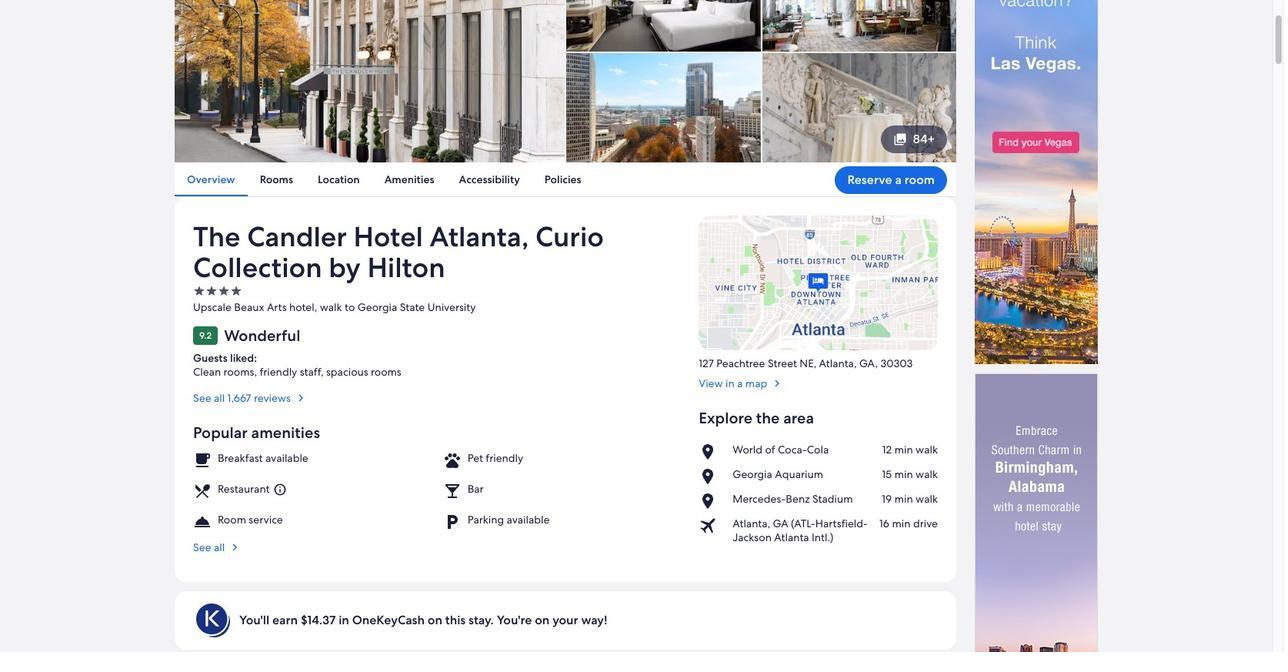 Task type: describe. For each thing, give the bounding box(es) containing it.
15 min walk
[[883, 467, 938, 481]]

hilton
[[368, 249, 445, 286]]

intl.)
[[812, 530, 834, 544]]

deluxe room, 1 king bed, city view | view from room image
[[567, 53, 761, 162]]

1,667
[[228, 391, 251, 405]]

1 xsmall image from the left
[[193, 285, 206, 297]]

view
[[699, 376, 723, 390]]

street
[[768, 356, 797, 370]]

parking available
[[468, 513, 550, 526]]

min for 12
[[895, 443, 914, 456]]

upscale
[[193, 300, 232, 314]]

popular location image for mercedes-
[[699, 492, 727, 510]]

pet friendly
[[468, 451, 524, 465]]

15
[[883, 467, 892, 481]]

service
[[249, 513, 283, 526]]

leading image
[[894, 132, 907, 146]]

amenities link
[[372, 162, 447, 196]]

location
[[318, 172, 360, 186]]

0 horizontal spatial in
[[339, 612, 349, 628]]

16
[[880, 516, 890, 530]]

2 xsmall image from the left
[[206, 285, 218, 297]]

2 horizontal spatial atlanta,
[[820, 356, 857, 370]]

way!
[[582, 612, 608, 628]]

atlanta, inside the candler hotel atlanta, curio collection by hilton
[[430, 219, 529, 255]]

84+ button
[[881, 126, 948, 153]]

stay.
[[469, 612, 494, 628]]

all for see all 1,667 reviews
[[214, 391, 225, 405]]

hotel
[[354, 219, 423, 255]]

liked:
[[230, 351, 257, 365]]

policies link
[[533, 162, 594, 196]]

view in a map button
[[699, 370, 938, 390]]

min for 15
[[895, 467, 914, 481]]

hartsfield-
[[816, 516, 868, 530]]

popular location image
[[699, 443, 727, 461]]

interior detail image
[[763, 53, 957, 162]]

overview
[[187, 172, 235, 186]]

1 on from the left
[[428, 612, 443, 628]]

world of coca-cola
[[733, 443, 829, 456]]

earn
[[273, 612, 298, 628]]

guests
[[193, 351, 228, 365]]

to
[[345, 300, 355, 314]]

cola
[[807, 443, 829, 456]]

popular location image for georgia
[[699, 467, 727, 486]]

world
[[733, 443, 763, 456]]

map image
[[699, 216, 938, 350]]

rooms
[[371, 365, 402, 379]]

wonderful element
[[224, 325, 301, 346]]

atlanta
[[775, 530, 810, 544]]

stadium
[[813, 492, 853, 506]]

theme default image
[[273, 483, 287, 496]]

aquarium
[[775, 467, 824, 481]]

rooms link
[[248, 162, 306, 196]]

of
[[766, 443, 776, 456]]

9.2
[[199, 329, 212, 342]]

$14.37
[[301, 612, 336, 628]]

0 vertical spatial georgia
[[358, 300, 397, 314]]

restaurant
[[218, 482, 270, 496]]

walk for georgia aquarium
[[916, 467, 938, 481]]

ne,
[[800, 356, 817, 370]]

wonderful
[[224, 325, 301, 346]]

medium image for view in a map
[[771, 376, 785, 390]]

spacious
[[326, 365, 368, 379]]

0 horizontal spatial a
[[738, 376, 743, 390]]

friendly inside guests liked: clean rooms, friendly staff, spacious rooms
[[260, 365, 297, 379]]

benz
[[786, 492, 810, 506]]

staff,
[[300, 365, 324, 379]]

room
[[905, 171, 935, 188]]

amenities
[[385, 172, 435, 186]]

127
[[699, 356, 714, 370]]

1 vertical spatial georgia
[[733, 467, 773, 481]]

min for 16
[[893, 516, 911, 530]]

see all
[[193, 540, 225, 554]]

room
[[218, 513, 246, 526]]

guests liked: clean rooms, friendly staff, spacious rooms
[[193, 351, 402, 379]]

pet
[[468, 451, 483, 465]]

curio
[[536, 219, 604, 255]]

walk left "to"
[[320, 300, 342, 314]]

overview link
[[175, 162, 248, 196]]

min for 19
[[895, 492, 914, 506]]

12 min walk
[[883, 443, 938, 456]]

the
[[757, 408, 780, 428]]

(atl-
[[791, 516, 816, 530]]

see all button
[[193, 531, 681, 554]]

12
[[883, 443, 892, 456]]

medium image
[[228, 540, 242, 554]]

see all 1,667 reviews
[[193, 391, 291, 405]]

accessibility link
[[447, 162, 533, 196]]

breakfast, lunch, dinner served; american cuisine image
[[763, 0, 957, 52]]

19
[[882, 492, 892, 506]]

arts
[[267, 300, 287, 314]]

mercedes-benz stadium
[[733, 492, 853, 506]]

1 horizontal spatial friendly
[[486, 451, 524, 465]]



Task type: vqa. For each thing, say whether or not it's contained in the screenshot.


Task type: locate. For each thing, give the bounding box(es) containing it.
see for see all 1,667 reviews
[[193, 391, 211, 405]]

the
[[193, 219, 241, 255]]

popular
[[193, 422, 248, 443]]

2 see from the top
[[193, 540, 211, 554]]

0 horizontal spatial georgia
[[358, 300, 397, 314]]

0 vertical spatial all
[[214, 391, 225, 405]]

1 vertical spatial atlanta,
[[820, 356, 857, 370]]

1 horizontal spatial in
[[726, 376, 735, 390]]

2 all from the top
[[214, 540, 225, 554]]

rooms
[[260, 172, 293, 186]]

min right 15
[[895, 467, 914, 481]]

medium image inside "see all 1,667 reviews" "button"
[[294, 391, 308, 405]]

explore
[[699, 408, 753, 428]]

19 min walk
[[882, 492, 938, 506]]

your
[[553, 612, 579, 628]]

clean
[[193, 365, 221, 379]]

parking
[[468, 513, 504, 526]]

beaux
[[234, 300, 264, 314]]

0 vertical spatial in
[[726, 376, 735, 390]]

1 vertical spatial friendly
[[486, 451, 524, 465]]

walk up 15 min walk
[[916, 443, 938, 456]]

1 all from the top
[[214, 391, 225, 405]]

1 horizontal spatial medium image
[[771, 376, 785, 390]]

all left medium icon
[[214, 540, 225, 554]]

in inside view in a map button
[[726, 376, 735, 390]]

list containing overview
[[175, 162, 957, 196]]

accessibility
[[459, 172, 520, 186]]

2 xsmall image from the left
[[230, 285, 242, 297]]

see
[[193, 391, 211, 405], [193, 540, 211, 554]]

in right view
[[726, 376, 735, 390]]

0 vertical spatial list
[[175, 162, 957, 196]]

min right 16
[[893, 516, 911, 530]]

see left medium icon
[[193, 540, 211, 554]]

1 vertical spatial in
[[339, 612, 349, 628]]

see for see all
[[193, 540, 211, 554]]

this
[[446, 612, 466, 628]]

1 vertical spatial available
[[507, 513, 550, 526]]

ga
[[773, 516, 789, 530]]

popular location image down popular location image
[[699, 467, 727, 486]]

drive
[[914, 516, 938, 530]]

amenities
[[251, 422, 320, 443]]

2 vertical spatial atlanta,
[[733, 516, 771, 530]]

list
[[175, 162, 957, 196], [699, 443, 938, 544]]

0 horizontal spatial on
[[428, 612, 443, 628]]

popular location image
[[699, 467, 727, 486], [699, 492, 727, 510]]

30303
[[881, 356, 913, 370]]

1 vertical spatial list
[[699, 443, 938, 544]]

available for parking available
[[507, 513, 550, 526]]

location link
[[306, 162, 372, 196]]

atlanta, down mercedes- on the right bottom of page
[[733, 516, 771, 530]]

1 see from the top
[[193, 391, 211, 405]]

1 horizontal spatial atlanta,
[[733, 516, 771, 530]]

all left 1,667
[[214, 391, 225, 405]]

all
[[214, 391, 225, 405], [214, 540, 225, 554]]

available right parking
[[507, 513, 550, 526]]

room service
[[218, 513, 283, 526]]

georgia right "to"
[[358, 300, 397, 314]]

a left room
[[896, 171, 902, 188]]

on left "your"
[[535, 612, 550, 628]]

0 horizontal spatial friendly
[[260, 365, 297, 379]]

policies
[[545, 172, 582, 186]]

breakfast
[[218, 451, 263, 465]]

the candler hotel atlanta, curio collection by hilton
[[193, 219, 604, 286]]

available down amenities
[[266, 451, 309, 465]]

min
[[895, 443, 914, 456], [895, 467, 914, 481], [895, 492, 914, 506], [893, 516, 911, 530]]

reserve a room button
[[836, 166, 948, 194]]

map
[[746, 376, 768, 390]]

walk for world of coca-cola
[[916, 443, 938, 456]]

list containing world of coca-cola
[[699, 443, 938, 544]]

medium image down street
[[771, 376, 785, 390]]

1 horizontal spatial available
[[507, 513, 550, 526]]

1 horizontal spatial a
[[896, 171, 902, 188]]

medium image inside view in a map button
[[771, 376, 785, 390]]

atlanta, right ne, in the bottom right of the page
[[820, 356, 857, 370]]

xsmall image
[[193, 285, 206, 297], [206, 285, 218, 297]]

medium image down staff,
[[294, 391, 308, 405]]

by
[[329, 249, 361, 286]]

you'll
[[239, 612, 270, 628]]

in
[[726, 376, 735, 390], [339, 612, 349, 628]]

0 vertical spatial atlanta,
[[430, 219, 529, 255]]

atlanta,
[[430, 219, 529, 255], [820, 356, 857, 370], [733, 516, 771, 530]]

see all 1,667 reviews button
[[193, 385, 681, 405]]

a left map
[[738, 376, 743, 390]]

friendly up reviews
[[260, 365, 297, 379]]

atlanta, ga (atl-hartsfield- jackson atlanta intl.)
[[733, 516, 868, 544]]

restaurant button
[[218, 482, 287, 497]]

rooms,
[[224, 365, 257, 379]]

medium image for see all 1,667 reviews
[[294, 391, 308, 405]]

1 popular location image from the top
[[699, 467, 727, 486]]

a
[[896, 171, 902, 188], [738, 376, 743, 390]]

see down clean
[[193, 391, 211, 405]]

1 xsmall image from the left
[[218, 285, 230, 297]]

university
[[428, 300, 476, 314]]

ga,
[[860, 356, 878, 370]]

0 vertical spatial a
[[896, 171, 902, 188]]

coca-
[[778, 443, 807, 456]]

min right 19
[[895, 492, 914, 506]]

1 vertical spatial a
[[738, 376, 743, 390]]

candler
[[247, 219, 347, 255]]

see inside button
[[193, 540, 211, 554]]

reserve
[[848, 171, 893, 188]]

popular amenities
[[193, 422, 320, 443]]

upscale beaux arts hotel, walk to georgia state university
[[193, 300, 476, 314]]

georgia down world
[[733, 467, 773, 481]]

all for see all
[[214, 540, 225, 554]]

atlanta, down accessibility link
[[430, 219, 529, 255]]

on left this
[[428, 612, 443, 628]]

see inside "button"
[[193, 391, 211, 405]]

area
[[784, 408, 814, 428]]

onekeycash
[[352, 612, 425, 628]]

1 horizontal spatial on
[[535, 612, 550, 628]]

84+
[[914, 131, 935, 147]]

view in a map
[[699, 376, 768, 390]]

all inside "see all 1,667 reviews" "button"
[[214, 391, 225, 405]]

1 vertical spatial medium image
[[294, 391, 308, 405]]

0 horizontal spatial atlanta,
[[430, 219, 529, 255]]

127 peachtree street ne, atlanta, ga, 30303
[[699, 356, 913, 370]]

peachtree
[[717, 356, 766, 370]]

0 vertical spatial available
[[266, 451, 309, 465]]

1 vertical spatial all
[[214, 540, 225, 554]]

walk up drive
[[916, 492, 938, 506]]

medium image
[[771, 376, 785, 390], [294, 391, 308, 405]]

0 vertical spatial medium image
[[771, 376, 785, 390]]

deluxe room, 2 queen beds, bathtub, city view (mobility & hearing) | in-room safe, laptop workspace, blackout drapes, iron/ironing board image
[[567, 0, 761, 52]]

airport image
[[699, 516, 727, 535]]

hotel,
[[289, 300, 317, 314]]

1 vertical spatial popular location image
[[699, 492, 727, 510]]

in right $14.37
[[339, 612, 349, 628]]

2 on from the left
[[535, 612, 550, 628]]

xsmall image up upscale
[[218, 285, 230, 297]]

atlanta, inside atlanta, ga (atl-hartsfield- jackson atlanta intl.)
[[733, 516, 771, 530]]

explore the area
[[699, 408, 814, 428]]

on
[[428, 612, 443, 628], [535, 612, 550, 628]]

all inside see all button
[[214, 540, 225, 554]]

1 vertical spatial see
[[193, 540, 211, 554]]

mercedes-
[[733, 492, 786, 506]]

jackson
[[733, 530, 772, 544]]

you'll earn $14.37 in onekeycash on this stay. you're on your way!
[[239, 612, 608, 628]]

0 vertical spatial popular location image
[[699, 467, 727, 486]]

walk down the 12 min walk at the bottom right of page
[[916, 467, 938, 481]]

breakfast available
[[218, 451, 309, 465]]

walk for mercedes-benz stadium
[[916, 492, 938, 506]]

state
[[400, 300, 425, 314]]

reviews
[[254, 391, 291, 405]]

1 horizontal spatial georgia
[[733, 467, 773, 481]]

available
[[266, 451, 309, 465], [507, 513, 550, 526]]

georgia aquarium
[[733, 467, 824, 481]]

2 popular location image from the top
[[699, 492, 727, 510]]

xsmall image
[[218, 285, 230, 297], [230, 285, 242, 297]]

you're
[[497, 612, 532, 628]]

0 vertical spatial friendly
[[260, 365, 297, 379]]

popular location image up airport icon
[[699, 492, 727, 510]]

friendly right "pet"
[[486, 451, 524, 465]]

0 horizontal spatial available
[[266, 451, 309, 465]]

min right the 12
[[895, 443, 914, 456]]

available for breakfast available
[[266, 451, 309, 465]]

0 horizontal spatial medium image
[[294, 391, 308, 405]]

0 vertical spatial see
[[193, 391, 211, 405]]

16 min drive
[[880, 516, 938, 530]]

xsmall image up beaux at the top of page
[[230, 285, 242, 297]]

exterior image
[[175, 0, 565, 162]]



